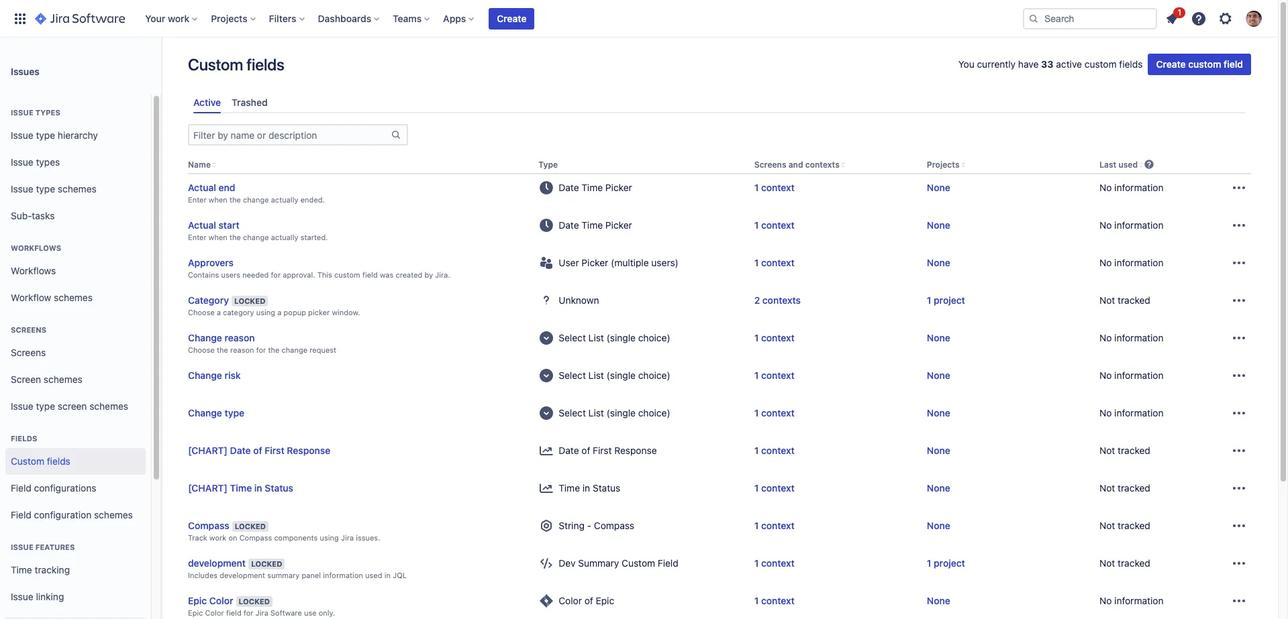 Task type: locate. For each thing, give the bounding box(es) containing it.
date
[[559, 182, 579, 194], [559, 220, 579, 231], [230, 445, 251, 457], [559, 445, 579, 457]]

locked up on
[[235, 523, 266, 531]]

1 vertical spatial choose
[[188, 346, 215, 355]]

1 vertical spatial (single
[[607, 370, 636, 382]]

epic color locked epic color field for jira software use only.
[[188, 596, 335, 618]]

by
[[425, 271, 433, 279]]

1 project from the top
[[934, 295, 965, 306]]

custom inside button
[[1188, 58, 1221, 70]]

0 horizontal spatial compass
[[188, 520, 229, 532]]

choose inside category locked choose a category using a popup picker window.
[[188, 308, 215, 317]]

compass right on
[[239, 534, 272, 543]]

enter inside actual end enter when the change actually ended.
[[188, 196, 207, 204]]

when
[[209, 196, 227, 204], [209, 233, 227, 242]]

field inside field configurations link
[[11, 482, 31, 494]]

1 more image from the top
[[1231, 180, 1248, 196]]

more image
[[1231, 218, 1248, 234], [1231, 255, 1248, 271], [1231, 293, 1248, 309], [1231, 331, 1248, 347], [1231, 443, 1248, 459], [1231, 481, 1248, 497]]

9 1 context button from the top
[[754, 520, 795, 533]]

2 vertical spatial list
[[589, 408, 604, 419]]

change down category 'button'
[[188, 333, 222, 344]]

2 [chart] from the top
[[188, 483, 228, 494]]

0 vertical spatial choice)
[[638, 333, 670, 344]]

type down types
[[36, 129, 55, 141]]

used left jql
[[365, 572, 382, 580]]

first up time in status
[[593, 445, 612, 457]]

banner
[[0, 0, 1278, 38]]

change inside actual end enter when the change actually ended.
[[243, 196, 269, 204]]

6 1 context button from the top
[[754, 407, 795, 420]]

category
[[188, 295, 229, 306]]

field configurations link
[[5, 475, 146, 502]]

2 vertical spatial change
[[282, 346, 307, 355]]

field inside field configuration schemes link
[[11, 509, 31, 521]]

1 vertical spatial contexts
[[763, 295, 801, 306]]

1 horizontal spatial field
[[362, 271, 378, 279]]

issue features
[[11, 543, 75, 552]]

2 more image from the top
[[1231, 255, 1248, 271]]

string - compass
[[559, 520, 634, 532]]

information for first 'none' button from the bottom of the page
[[1114, 596, 1164, 607]]

3 issue from the top
[[11, 156, 33, 168]]

8 1 context button from the top
[[754, 482, 795, 496]]

1 no from the top
[[1100, 182, 1112, 194]]

for inside epic color locked epic color field for jira software use only.
[[244, 609, 253, 618]]

2 horizontal spatial in
[[583, 483, 590, 494]]

3 select list (single choice) from the top
[[559, 408, 670, 419]]

locked
[[234, 297, 265, 306], [235, 523, 266, 531], [251, 560, 282, 569], [239, 598, 270, 606]]

screens left and
[[754, 160, 786, 170]]

1 vertical spatial change
[[243, 233, 269, 242]]

jira left issues.
[[341, 534, 354, 543]]

3 select from the top
[[559, 408, 586, 419]]

2 select from the top
[[559, 370, 586, 382]]

2 horizontal spatial for
[[271, 271, 281, 279]]

1 context for 4th 'none' button from the top
[[754, 333, 795, 344]]

1 project button for 1 context
[[927, 557, 965, 571]]

information for 4th 'none' button from the top
[[1114, 333, 1164, 344]]

custom fields link
[[5, 448, 146, 475]]

compass
[[188, 520, 229, 532], [594, 520, 634, 532], [239, 534, 272, 543]]

1 vertical spatial create
[[1156, 58, 1186, 70]]

no for start
[[1100, 220, 1112, 231]]

0 horizontal spatial first
[[265, 445, 284, 457]]

7 1 context from the top
[[754, 445, 795, 457]]

1 for 4th 'none' button from the bottom
[[754, 445, 759, 457]]

3 choice) from the top
[[638, 408, 670, 419]]

select list (single choice) for change type
[[559, 408, 670, 419]]

1 1 context from the top
[[754, 182, 795, 194]]

workflow schemes
[[11, 292, 93, 303]]

last used
[[1100, 160, 1138, 170]]

when inside actual end enter when the change actually ended.
[[209, 196, 227, 204]]

2 not tracked from the top
[[1100, 445, 1151, 457]]

locked inside category locked choose a category using a popup picker window.
[[234, 297, 265, 306]]

when inside the actual start enter when the change actually started.
[[209, 233, 227, 242]]

enter down actual end button
[[188, 196, 207, 204]]

no for end
[[1100, 182, 1112, 194]]

reason down 'change reason' button
[[230, 346, 254, 355]]

2 horizontal spatial fields
[[1119, 58, 1143, 70]]

locked inside development locked includes development summary panel information used in jql
[[251, 560, 282, 569]]

for inside "approvers contains users needed for approval. this custom field was created by jira."
[[271, 271, 281, 279]]

schemes right screen
[[89, 401, 128, 412]]

of up time in status
[[582, 445, 590, 457]]

issues.
[[356, 534, 380, 543]]

8 1 context from the top
[[754, 483, 795, 494]]

schemes down the workflows link at left
[[54, 292, 93, 303]]

a left popup at the left
[[277, 308, 282, 317]]

your work
[[145, 12, 189, 24]]

fields down the search field
[[1119, 58, 1143, 70]]

of for color
[[585, 596, 593, 607]]

create
[[497, 12, 527, 24], [1156, 58, 1186, 70]]

actually inside the actual start enter when the change actually started.
[[271, 233, 298, 242]]

5 more image from the top
[[1231, 556, 1248, 572]]

field for field configuration schemes
[[11, 509, 31, 521]]

1 [chart] from the top
[[188, 445, 228, 457]]

status down [chart] date of first response button
[[265, 483, 293, 494]]

using inside compass locked track work on compass components using jira issues.
[[320, 534, 339, 543]]

0 vertical spatial custom
[[188, 55, 243, 74]]

6 1 context from the top
[[754, 408, 795, 419]]

3 more image from the top
[[1231, 406, 1248, 422]]

no for contains
[[1100, 257, 1112, 269]]

1 vertical spatial custom
[[11, 456, 44, 467]]

2 actual from the top
[[188, 220, 216, 231]]

using right components
[[320, 534, 339, 543]]

the inside actual end enter when the change actually ended.
[[230, 196, 241, 204]]

5 tracked from the top
[[1118, 558, 1151, 570]]

track
[[188, 534, 207, 543]]

1 horizontal spatial contexts
[[805, 160, 840, 170]]

actually for actual start
[[271, 233, 298, 242]]

custom up active
[[188, 55, 243, 74]]

2 date time picker from the top
[[559, 220, 632, 231]]

custom right summary on the left bottom
[[622, 558, 655, 570]]

configuration
[[34, 509, 91, 521]]

5 not from the top
[[1100, 558, 1115, 570]]

change up the actual start enter when the change actually started.
[[243, 196, 269, 204]]

in up -
[[583, 483, 590, 494]]

first up [chart] time in status
[[265, 445, 284, 457]]

primary element
[[8, 0, 1023, 37]]

not for first
[[1100, 445, 1115, 457]]

2 vertical spatial choice)
[[638, 408, 670, 419]]

field down "epic color" 'button'
[[226, 609, 241, 618]]

1 vertical spatial enter
[[188, 233, 207, 242]]

change
[[243, 196, 269, 204], [243, 233, 269, 242], [282, 346, 307, 355]]

screens up screen
[[11, 347, 46, 358]]

more image for development
[[1231, 556, 1248, 572]]

1 for "1 project" button related to 1 context
[[754, 558, 759, 570]]

0 vertical spatial date time picker
[[559, 182, 632, 194]]

field down settings image
[[1224, 58, 1243, 70]]

contexts right 2
[[763, 295, 801, 306]]

workflows
[[11, 244, 61, 252], [11, 265, 56, 276]]

picker for actual end
[[605, 182, 632, 194]]

screens for screens link
[[11, 347, 46, 358]]

1 context for eighth 'none' button from the bottom
[[754, 257, 795, 269]]

1 horizontal spatial a
[[277, 308, 282, 317]]

7 no from the top
[[1100, 596, 1112, 607]]

[chart] inside button
[[188, 445, 228, 457]]

0 vertical spatial 1 project
[[927, 295, 965, 306]]

2 change from the top
[[188, 370, 222, 382]]

1 vertical spatial custom fields
[[11, 456, 70, 467]]

for left software
[[244, 609, 253, 618]]

10 none from the top
[[927, 596, 950, 607]]

for right needed
[[271, 271, 281, 279]]

33
[[1041, 58, 1054, 70]]

4 none button from the top
[[927, 332, 950, 345]]

2 vertical spatial select
[[559, 408, 586, 419]]

development down development button
[[220, 572, 265, 580]]

type inside screens group
[[36, 401, 55, 412]]

1 vertical spatial picker
[[605, 220, 632, 231]]

change down change risk button
[[188, 408, 222, 419]]

custom down help image
[[1188, 58, 1221, 70]]

actual inside actual end enter when the change actually ended.
[[188, 182, 216, 194]]

when for end
[[209, 196, 227, 204]]

custom right this
[[334, 271, 360, 279]]

1 for eighth 'none' button from the top
[[754, 483, 759, 494]]

0 horizontal spatial used
[[365, 572, 382, 580]]

2 choose from the top
[[188, 346, 215, 355]]

type inside button
[[225, 408, 244, 419]]

tab list
[[188, 91, 1251, 114]]

workflow
[[11, 292, 51, 303]]

actually left started.
[[271, 233, 298, 242]]

1 horizontal spatial first
[[593, 445, 612, 457]]

issue for issue types
[[11, 156, 33, 168]]

2 vertical spatial picker
[[582, 257, 608, 269]]

0 vertical spatial create
[[497, 12, 527, 24]]

1 select from the top
[[559, 333, 586, 344]]

risk
[[225, 370, 241, 382]]

contexts right and
[[805, 160, 840, 170]]

information
[[1114, 182, 1164, 194], [1114, 220, 1164, 231], [1114, 257, 1164, 269], [1114, 333, 1164, 344], [1114, 370, 1164, 382], [1114, 408, 1164, 419], [323, 572, 363, 580], [1114, 596, 1164, 607]]

1 vertical spatial using
[[320, 534, 339, 543]]

not tracked for status
[[1100, 483, 1151, 494]]

2 horizontal spatial custom
[[1188, 58, 1221, 70]]

0 horizontal spatial create
[[497, 12, 527, 24]]

types
[[36, 156, 60, 168]]

create custom field button
[[1148, 54, 1251, 75]]

9 none from the top
[[927, 520, 950, 532]]

0 vertical spatial workflows
[[11, 244, 61, 252]]

change for start
[[243, 233, 269, 242]]

0 vertical spatial enter
[[188, 196, 207, 204]]

2 vertical spatial (single
[[607, 408, 636, 419]]

9 1 context from the top
[[754, 520, 795, 532]]

list for type
[[589, 408, 604, 419]]

1 enter from the top
[[188, 196, 207, 204]]

1 vertical spatial jira
[[256, 609, 268, 618]]

1 none from the top
[[927, 182, 950, 194]]

when down actual start button
[[209, 233, 227, 242]]

2 workflows from the top
[[11, 265, 56, 276]]

dev summary custom field
[[559, 558, 679, 570]]

1 horizontal spatial used
[[1119, 160, 1138, 170]]

and
[[789, 160, 803, 170]]

0 vertical spatial [chart]
[[188, 445, 228, 457]]

4 1 context from the top
[[754, 333, 795, 344]]

0 vertical spatial select
[[559, 333, 586, 344]]

1 project button
[[927, 294, 965, 308], [927, 557, 965, 571]]

actually left ended.
[[271, 196, 298, 204]]

change risk button
[[188, 369, 241, 383]]

screens down workflow
[[11, 326, 46, 334]]

none
[[927, 182, 950, 194], [927, 220, 950, 231], [927, 257, 950, 269], [927, 333, 950, 344], [927, 370, 950, 382], [927, 408, 950, 419], [927, 445, 950, 457], [927, 483, 950, 494], [927, 520, 950, 532], [927, 596, 950, 607]]

1 date time picker from the top
[[559, 182, 632, 194]]

of up [chart] time in status
[[253, 445, 262, 457]]

1 horizontal spatial response
[[614, 445, 657, 457]]

9 context from the top
[[761, 520, 795, 532]]

name
[[188, 160, 211, 170]]

actual left start
[[188, 220, 216, 231]]

tracked for status
[[1118, 483, 1151, 494]]

last
[[1100, 160, 1117, 170]]

the inside the actual start enter when the change actually started.
[[230, 233, 241, 242]]

actual down name
[[188, 182, 216, 194]]

3 no from the top
[[1100, 257, 1112, 269]]

fields up trashed on the top
[[246, 55, 284, 74]]

6 none button from the top
[[927, 407, 950, 420]]

1 vertical spatial field
[[11, 509, 31, 521]]

for down category locked choose a category using a popup picker window.
[[256, 346, 266, 355]]

development up the includes
[[188, 558, 246, 570]]

0 vertical spatial choose
[[188, 308, 215, 317]]

1 vertical spatial choice)
[[638, 370, 670, 382]]

screens group
[[5, 311, 146, 424]]

2 1 context button from the top
[[754, 219, 795, 232]]

0 horizontal spatial for
[[244, 609, 253, 618]]

notifications image
[[1164, 10, 1180, 27]]

[chart] down change type button
[[188, 445, 228, 457]]

help image
[[1191, 10, 1207, 27]]

no information
[[1100, 182, 1164, 194], [1100, 220, 1164, 231], [1100, 257, 1164, 269], [1100, 333, 1164, 344], [1100, 370, 1164, 382], [1100, 408, 1164, 419], [1100, 596, 1164, 607]]

0 vertical spatial actual
[[188, 182, 216, 194]]

2 1 project button from the top
[[927, 557, 965, 571]]

projects button
[[207, 8, 261, 29]]

when for start
[[209, 233, 227, 242]]

type
[[36, 129, 55, 141], [36, 183, 55, 194], [36, 401, 55, 412], [225, 408, 244, 419]]

a
[[217, 308, 221, 317], [277, 308, 282, 317]]

10 1 context from the top
[[754, 558, 795, 570]]

3 not tracked from the top
[[1100, 483, 1151, 494]]

1 vertical spatial reason
[[230, 346, 254, 355]]

5 more image from the top
[[1231, 443, 1248, 459]]

1 first from the left
[[265, 445, 284, 457]]

information for eighth 'none' button from the bottom
[[1114, 257, 1164, 269]]

apps
[[443, 12, 466, 24]]

0 vertical spatial for
[[271, 271, 281, 279]]

no information for color
[[1100, 596, 1164, 607]]

compass right -
[[594, 520, 634, 532]]

tracked for compass
[[1118, 520, 1151, 532]]

1 context button for ninth 'none' button from the bottom of the page
[[754, 219, 795, 232]]

actual start button
[[188, 219, 239, 232]]

1 list from the top
[[589, 333, 604, 344]]

reason down category
[[225, 333, 255, 344]]

0 vertical spatial change
[[243, 196, 269, 204]]

0 horizontal spatial fields
[[47, 456, 70, 467]]

0 horizontal spatial work
[[168, 12, 189, 24]]

of down summary on the left bottom
[[585, 596, 593, 607]]

not for custom
[[1100, 558, 1115, 570]]

time inside "button"
[[230, 483, 252, 494]]

actually for actual end
[[271, 196, 298, 204]]

information for 6th 'none' button from the top
[[1114, 408, 1164, 419]]

1 project
[[927, 295, 965, 306], [927, 558, 965, 570]]

create inside create custom field button
[[1156, 58, 1186, 70]]

field for field configurations
[[11, 482, 31, 494]]

when down actual end button
[[209, 196, 227, 204]]

[chart] date of first response button
[[188, 445, 330, 458]]

[chart]
[[188, 445, 228, 457], [188, 483, 228, 494]]

1 context for sixth 'none' button from the bottom of the page
[[754, 370, 795, 382]]

1 actual from the top
[[188, 182, 216, 194]]

schemes down issue types link
[[58, 183, 97, 194]]

change left request
[[282, 346, 307, 355]]

type down the risk
[[225, 408, 244, 419]]

1 1 project button from the top
[[927, 294, 965, 308]]

workflows inside the workflows link
[[11, 265, 56, 276]]

not
[[1100, 295, 1115, 306], [1100, 445, 1115, 457], [1100, 483, 1115, 494], [1100, 520, 1115, 532], [1100, 558, 1115, 570]]

0 horizontal spatial custom fields
[[11, 456, 70, 467]]

1 response from the left
[[287, 445, 330, 457]]

1 for first 'none' button from the bottom of the page
[[754, 596, 759, 607]]

type for hierarchy
[[36, 129, 55, 141]]

1 horizontal spatial projects
[[927, 160, 960, 170]]

choice) for change risk
[[638, 370, 670, 382]]

1 vertical spatial used
[[365, 572, 382, 580]]

1 horizontal spatial for
[[256, 346, 266, 355]]

locked up summary
[[251, 560, 282, 569]]

issue for issue type screen schemes
[[11, 401, 33, 412]]

schemes down field configurations link
[[94, 509, 133, 521]]

issue for issue linking
[[11, 591, 33, 603]]

create down notifications icon
[[1156, 58, 1186, 70]]

6 no information from the top
[[1100, 408, 1164, 419]]

5 no information from the top
[[1100, 370, 1164, 382]]

have
[[1018, 58, 1039, 70]]

0 vertical spatial actually
[[271, 196, 298, 204]]

2 vertical spatial screens
[[11, 347, 46, 358]]

2 enter from the top
[[188, 233, 207, 242]]

types
[[35, 108, 60, 117]]

change inside change reason choose the reason for the change request
[[188, 333, 222, 344]]

workflows up workflow
[[11, 265, 56, 276]]

3 1 context button from the top
[[754, 257, 795, 270]]

reason
[[225, 333, 255, 344], [230, 346, 254, 355]]

7 issue from the top
[[11, 591, 33, 603]]

status
[[265, 483, 293, 494], [593, 483, 621, 494]]

schemes
[[58, 183, 97, 194], [54, 292, 93, 303], [44, 374, 82, 385], [89, 401, 128, 412], [94, 509, 133, 521]]

2 list from the top
[[589, 370, 604, 382]]

custom fields
[[188, 55, 284, 74], [11, 456, 70, 467]]

2 actually from the top
[[271, 233, 298, 242]]

work
[[168, 12, 189, 24], [209, 534, 226, 543]]

work left on
[[209, 534, 226, 543]]

type
[[539, 160, 558, 170]]

[chart] up compass button
[[188, 483, 228, 494]]

issue features group
[[5, 529, 146, 615]]

1 tracked from the top
[[1118, 295, 1151, 306]]

3 1 context from the top
[[754, 257, 795, 269]]

1 horizontal spatial jira
[[341, 534, 354, 543]]

5 none button from the top
[[927, 369, 950, 383]]

2 more image from the top
[[1231, 368, 1248, 384]]

custom fields up trashed on the top
[[188, 55, 284, 74]]

information inside development locked includes development summary panel information used in jql
[[323, 572, 363, 580]]

development button
[[188, 557, 246, 571]]

2 project from the top
[[934, 558, 965, 570]]

locked down summary
[[239, 598, 270, 606]]

fields up field configurations
[[47, 456, 70, 467]]

using inside category locked choose a category using a popup picker window.
[[256, 308, 275, 317]]

actual inside the actual start enter when the change actually started.
[[188, 220, 216, 231]]

0 vertical spatial project
[[934, 295, 965, 306]]

workflows down sub-tasks
[[11, 244, 61, 252]]

change for change reason choose the reason for the change request
[[188, 333, 222, 344]]

used right last
[[1119, 160, 1138, 170]]

1 context button for eighth 'none' button from the top
[[754, 482, 795, 496]]

1 vertical spatial projects
[[927, 160, 960, 170]]

of inside button
[[253, 445, 262, 457]]

search image
[[1028, 13, 1039, 24]]

list for risk
[[589, 370, 604, 382]]

not tracked
[[1100, 295, 1151, 306], [1100, 445, 1151, 457], [1100, 483, 1151, 494], [1100, 520, 1151, 532], [1100, 558, 1151, 570]]

create inside create button
[[497, 12, 527, 24]]

issue for issue type schemes
[[11, 183, 33, 194]]

locked inside compass locked track work on compass components using jira issues.
[[235, 523, 266, 531]]

10 none button from the top
[[927, 595, 950, 608]]

2 (single from the top
[[607, 370, 636, 382]]

0 vertical spatial (single
[[607, 333, 636, 344]]

1 horizontal spatial using
[[320, 534, 339, 543]]

0 vertical spatial 1 project button
[[927, 294, 965, 308]]

1 horizontal spatial in
[[384, 572, 391, 580]]

in down [chart] date of first response button
[[254, 483, 262, 494]]

jira software image
[[35, 10, 125, 27], [35, 10, 125, 27]]

1 vertical spatial change
[[188, 370, 222, 382]]

0 horizontal spatial custom
[[334, 271, 360, 279]]

type left screen
[[36, 401, 55, 412]]

[chart] inside "button"
[[188, 483, 228, 494]]

4 no from the top
[[1100, 333, 1112, 344]]

no for color
[[1100, 596, 1112, 607]]

2 1 project from the top
[[927, 558, 965, 570]]

1 for 6th 'none' button from the top
[[754, 408, 759, 419]]

4 not tracked from the top
[[1100, 520, 1151, 532]]

0 horizontal spatial status
[[265, 483, 293, 494]]

color down "epic color" 'button'
[[205, 609, 224, 618]]

1 vertical spatial [chart]
[[188, 483, 228, 494]]

choose inside change reason choose the reason for the change request
[[188, 346, 215, 355]]

create for create
[[497, 12, 527, 24]]

0 vertical spatial picker
[[605, 182, 632, 194]]

jira inside compass locked track work on compass components using jira issues.
[[341, 534, 354, 543]]

6 context from the top
[[761, 408, 795, 419]]

1 context for tenth 'none' button from the bottom of the page
[[754, 182, 795, 194]]

2 vertical spatial field
[[226, 609, 241, 618]]

custom down the fields
[[11, 456, 44, 467]]

a down category 'button'
[[217, 308, 221, 317]]

0 horizontal spatial in
[[254, 483, 262, 494]]

1 vertical spatial 1 project
[[927, 558, 965, 570]]

0 horizontal spatial contexts
[[763, 295, 801, 306]]

8 none button from the top
[[927, 482, 950, 496]]

11 1 context button from the top
[[754, 595, 795, 608]]

3 tracked from the top
[[1118, 483, 1151, 494]]

2 none button from the top
[[927, 219, 950, 232]]

compass up track
[[188, 520, 229, 532]]

1 vertical spatial workflows
[[11, 265, 56, 276]]

in left jql
[[384, 572, 391, 580]]

change inside change reason choose the reason for the change request
[[282, 346, 307, 355]]

screens and contexts
[[754, 160, 840, 170]]

locked for development
[[251, 560, 282, 569]]

epic down summary on the left bottom
[[596, 596, 614, 607]]

information for tenth 'none' button from the bottom of the page
[[1114, 182, 1164, 194]]

fields
[[246, 55, 284, 74], [1119, 58, 1143, 70], [47, 456, 70, 467]]

2 not from the top
[[1100, 445, 1115, 457]]

0 horizontal spatial using
[[256, 308, 275, 317]]

0 vertical spatial used
[[1119, 160, 1138, 170]]

field
[[11, 482, 31, 494], [11, 509, 31, 521], [658, 558, 679, 570]]

type for schemes
[[36, 183, 55, 194]]

1 for second 'none' button from the bottom
[[754, 520, 759, 532]]

custom right active
[[1085, 58, 1117, 70]]

1 a from the left
[[217, 308, 221, 317]]

date inside button
[[230, 445, 251, 457]]

more image
[[1231, 180, 1248, 196], [1231, 368, 1248, 384], [1231, 406, 1248, 422], [1231, 518, 1248, 535], [1231, 556, 1248, 572], [1231, 594, 1248, 610]]

1 vertical spatial for
[[256, 346, 266, 355]]

0 vertical spatial list
[[589, 333, 604, 344]]

2 tracked from the top
[[1118, 445, 1151, 457]]

0 vertical spatial change
[[188, 333, 222, 344]]

work right your
[[168, 12, 189, 24]]

more image for (single
[[1231, 331, 1248, 347]]

the
[[230, 196, 241, 204], [230, 233, 241, 242], [217, 346, 228, 355], [268, 346, 280, 355]]

1 for 4th 'none' button from the top
[[754, 333, 759, 344]]

2 horizontal spatial custom
[[622, 558, 655, 570]]

choose down category 'button'
[[188, 308, 215, 317]]

field left was on the left of page
[[362, 271, 378, 279]]

change left the risk
[[188, 370, 222, 382]]

information for ninth 'none' button from the bottom of the page
[[1114, 220, 1164, 231]]

change up needed
[[243, 233, 269, 242]]

locked for compass
[[235, 523, 266, 531]]

not tracked for first
[[1100, 445, 1151, 457]]

(single
[[607, 333, 636, 344], [607, 370, 636, 382], [607, 408, 636, 419]]

choose
[[188, 308, 215, 317], [188, 346, 215, 355]]

create right apps "dropdown button"
[[497, 12, 527, 24]]

1 choose from the top
[[188, 308, 215, 317]]

software
[[271, 609, 302, 618]]

create for create custom field
[[1156, 58, 1186, 70]]

1 vertical spatial 1 project button
[[927, 557, 965, 571]]

end
[[219, 182, 235, 194]]

1 vertical spatial screens
[[11, 326, 46, 334]]

the down end
[[230, 196, 241, 204]]

5 1 context button from the top
[[754, 369, 795, 383]]

0 vertical spatial custom fields
[[188, 55, 284, 74]]

Search field
[[1023, 8, 1157, 29]]

choose for change
[[188, 346, 215, 355]]

0 vertical spatial development
[[188, 558, 246, 570]]

6 issue from the top
[[11, 543, 33, 552]]

enter down actual start button
[[188, 233, 207, 242]]

custom fields down the fields
[[11, 456, 70, 467]]

apps button
[[439, 8, 480, 29]]

locked for category
[[234, 297, 265, 306]]

screens link
[[5, 340, 146, 367]]

filters button
[[265, 8, 310, 29]]

type up tasks
[[36, 183, 55, 194]]

for inside change reason choose the reason for the change request
[[256, 346, 266, 355]]

1 vertical spatial select
[[559, 370, 586, 382]]

workflows for workflows group
[[11, 244, 61, 252]]

1 workflows from the top
[[11, 244, 61, 252]]

issue attributes group
[[5, 611, 146, 620]]

the down start
[[230, 233, 241, 242]]

schemes inside workflows group
[[54, 292, 93, 303]]

choose down 'change reason' button
[[188, 346, 215, 355]]

change reason button
[[188, 332, 255, 345]]

change inside the actual start enter when the change actually started.
[[243, 233, 269, 242]]

1 horizontal spatial work
[[209, 534, 226, 543]]

2 choice) from the top
[[638, 370, 670, 382]]

actual
[[188, 182, 216, 194], [188, 220, 216, 231]]

screens for screens group
[[11, 326, 46, 334]]

1 no information from the top
[[1100, 182, 1164, 194]]

2 horizontal spatial compass
[[594, 520, 634, 532]]

using right category
[[256, 308, 275, 317]]

0 vertical spatial field
[[11, 482, 31, 494]]

issue inside screens group
[[11, 401, 33, 412]]

jira left software
[[256, 609, 268, 618]]

locked up category
[[234, 297, 265, 306]]

1 vertical spatial actual
[[188, 220, 216, 231]]

workflows group
[[5, 230, 146, 316]]

0 vertical spatial projects
[[211, 12, 247, 24]]

schemes inside 'fields' group
[[94, 509, 133, 521]]

not for status
[[1100, 483, 1115, 494]]

custom inside "approvers contains users needed for approval. this custom field was created by jira."
[[334, 271, 360, 279]]

1 vertical spatial list
[[589, 370, 604, 382]]

screens
[[754, 160, 786, 170], [11, 326, 46, 334], [11, 347, 46, 358]]

5 not tracked from the top
[[1100, 558, 1151, 570]]

6 more image from the top
[[1231, 594, 1248, 610]]

0 horizontal spatial a
[[217, 308, 221, 317]]

projects inside dropdown button
[[211, 12, 247, 24]]

enter inside the actual start enter when the change actually started.
[[188, 233, 207, 242]]

used
[[1119, 160, 1138, 170], [365, 572, 382, 580]]

1 project for 1 context
[[927, 558, 965, 570]]

1 context
[[754, 182, 795, 194], [754, 220, 795, 231], [754, 257, 795, 269], [754, 333, 795, 344], [754, 370, 795, 382], [754, 408, 795, 419], [754, 445, 795, 457], [754, 483, 795, 494], [754, 520, 795, 532], [754, 558, 795, 570], [754, 596, 795, 607]]

picker
[[605, 182, 632, 194], [605, 220, 632, 231], [582, 257, 608, 269]]

create custom field
[[1156, 58, 1243, 70]]

actual end enter when the change actually ended.
[[188, 182, 325, 204]]

0 horizontal spatial projects
[[211, 12, 247, 24]]

actually inside actual end enter when the change actually ended.
[[271, 196, 298, 204]]

status down date of first response
[[593, 483, 621, 494]]



Task type: describe. For each thing, give the bounding box(es) containing it.
issue linking
[[11, 591, 64, 603]]

1 context for eighth 'none' button from the top
[[754, 483, 795, 494]]

the down category locked choose a category using a popup picker window.
[[268, 346, 280, 355]]

picker for actual start
[[605, 220, 632, 231]]

was
[[380, 271, 394, 279]]

field inside epic color locked epic color field for jira software use only.
[[226, 609, 241, 618]]

more image for compass
[[1231, 518, 1248, 535]]

1 context button for 4th 'none' button from the bottom
[[754, 445, 795, 458]]

color down dev
[[559, 596, 582, 607]]

picker
[[308, 308, 330, 317]]

work inside compass locked track work on compass components using jira issues.
[[209, 534, 226, 543]]

screens and contexts button
[[754, 160, 840, 170]]

teams
[[393, 12, 422, 24]]

more image for picker
[[1231, 218, 1248, 234]]

screen
[[58, 401, 87, 412]]

active
[[1056, 58, 1082, 70]]

linking
[[36, 591, 64, 603]]

8 context from the top
[[761, 483, 795, 494]]

[chart] for [chart] date of first response
[[188, 445, 228, 457]]

(single for change risk
[[607, 370, 636, 382]]

3 more image from the top
[[1231, 293, 1248, 309]]

0 vertical spatial contexts
[[805, 160, 840, 170]]

no information for start
[[1100, 220, 1164, 231]]

select for risk
[[559, 370, 586, 382]]

needed
[[242, 271, 269, 279]]

this
[[317, 271, 332, 279]]

sub-tasks link
[[5, 203, 146, 230]]

time inside issue features 'group'
[[11, 564, 32, 576]]

screen
[[11, 374, 41, 385]]

1 select list (single choice) from the top
[[559, 333, 670, 344]]

appswitcher icon image
[[12, 10, 28, 27]]

banner containing your work
[[0, 0, 1278, 38]]

7 context from the top
[[761, 445, 795, 457]]

1 context button for tenth 'none' button from the bottom of the page
[[754, 181, 795, 195]]

-
[[587, 520, 592, 532]]

approvers
[[188, 257, 234, 269]]

the most recent date this field was edited on any issue image
[[1144, 159, 1155, 170]]

date time picker for end
[[559, 182, 632, 194]]

time in status
[[559, 483, 621, 494]]

10 context from the top
[[761, 558, 795, 570]]

the down 'change reason' button
[[217, 346, 228, 355]]

2
[[754, 295, 760, 306]]

your profile and settings image
[[1246, 10, 1262, 27]]

in inside "button"
[[254, 483, 262, 494]]

popup
[[284, 308, 306, 317]]

field configuration schemes
[[11, 509, 133, 521]]

1 context from the top
[[761, 182, 795, 194]]

2 status from the left
[[593, 483, 621, 494]]

2 vertical spatial field
[[658, 558, 679, 570]]

your work button
[[141, 8, 203, 29]]

string
[[559, 520, 585, 532]]

0 vertical spatial reason
[[225, 333, 255, 344]]

no information for reason
[[1100, 333, 1164, 344]]

project for contexts
[[934, 295, 965, 306]]

Filter by name or description text field
[[189, 126, 391, 144]]

users
[[221, 271, 240, 279]]

not tracked for compass
[[1100, 520, 1151, 532]]

tracked for first
[[1118, 445, 1151, 457]]

fields inside group
[[47, 456, 70, 467]]

1 context for 6th 'none' button from the top
[[754, 408, 795, 419]]

1 context button for 4th 'none' button from the top
[[754, 332, 795, 345]]

epic down "epic color" 'button'
[[188, 609, 203, 618]]

screen schemes
[[11, 374, 82, 385]]

change for change type
[[188, 408, 222, 419]]

started.
[[301, 233, 328, 242]]

you currently have 33 active custom fields
[[958, 58, 1143, 70]]

information for sixth 'none' button from the bottom of the page
[[1114, 370, 1164, 382]]

panel
[[302, 572, 321, 580]]

issue for issue features
[[11, 543, 33, 552]]

name button
[[188, 160, 211, 170]]

color of epic
[[559, 596, 614, 607]]

11 context from the top
[[761, 596, 795, 607]]

3 none from the top
[[927, 257, 950, 269]]

2 context from the top
[[761, 220, 795, 231]]

2 vertical spatial custom
[[622, 558, 655, 570]]

field configuration schemes link
[[5, 502, 146, 529]]

1 for sixth 'none' button from the bottom of the page
[[754, 370, 759, 382]]

1 context button for 6th 'none' button from the top
[[754, 407, 795, 420]]

field inside "approvers contains users needed for approval. this custom field was created by jira."
[[362, 271, 378, 279]]

1 inside banner
[[1178, 7, 1182, 17]]

not tracked for custom
[[1100, 558, 1151, 570]]

1 horizontal spatial custom
[[1085, 58, 1117, 70]]

status inside "button"
[[265, 483, 293, 494]]

issue linking link
[[5, 584, 146, 611]]

features
[[35, 543, 75, 552]]

2 none from the top
[[927, 220, 950, 231]]

1 context for "1 project" button related to 1 context
[[754, 558, 795, 570]]

epic down the includes
[[188, 596, 207, 607]]

active
[[193, 97, 221, 108]]

1 (single from the top
[[607, 333, 636, 344]]

3 none button from the top
[[927, 257, 950, 270]]

issue types
[[11, 156, 60, 168]]

2 first from the left
[[593, 445, 612, 457]]

used inside development locked includes development summary panel information used in jql
[[365, 572, 382, 580]]

7 none button from the top
[[927, 445, 950, 458]]

issue type schemes
[[11, 183, 97, 194]]

1 horizontal spatial custom
[[188, 55, 243, 74]]

issue for issue types
[[11, 108, 33, 117]]

select list (single choice) for change risk
[[559, 370, 670, 382]]

workflow schemes link
[[5, 285, 146, 311]]

unknown
[[559, 295, 599, 306]]

category button
[[188, 294, 229, 308]]

issue type screen schemes link
[[5, 393, 146, 420]]

1 project for 2 contexts
[[927, 295, 965, 306]]

request
[[310, 346, 336, 355]]

tracked for custom
[[1118, 558, 1151, 570]]

8 none from the top
[[927, 483, 950, 494]]

1 horizontal spatial compass
[[239, 534, 272, 543]]

6 no from the top
[[1100, 408, 1112, 419]]

summary
[[578, 558, 619, 570]]

no for reason
[[1100, 333, 1112, 344]]

5 none from the top
[[927, 370, 950, 382]]

4 context from the top
[[761, 333, 795, 344]]

change risk
[[188, 370, 241, 382]]

issues
[[11, 65, 40, 77]]

9 none button from the top
[[927, 520, 950, 533]]

filters
[[269, 12, 296, 24]]

sub-
[[11, 210, 32, 221]]

in inside development locked includes development summary panel information used in jql
[[384, 572, 391, 580]]

change for change risk
[[188, 370, 222, 382]]

[chart] time in status
[[188, 483, 293, 494]]

schemes inside issue types group
[[58, 183, 97, 194]]

1 vertical spatial development
[[220, 572, 265, 580]]

hierarchy
[[58, 129, 98, 141]]

tracking
[[35, 564, 70, 576]]

[chart] date of first response
[[188, 445, 330, 457]]

actual start enter when the change actually started.
[[188, 220, 328, 242]]

issue for issue type hierarchy
[[11, 129, 33, 141]]

category locked choose a category using a popup picker window.
[[188, 295, 360, 317]]

contexts inside "button"
[[763, 295, 801, 306]]

1 context for second 'none' button from the bottom
[[754, 520, 795, 532]]

1 choice) from the top
[[638, 333, 670, 344]]

workflows link
[[5, 258, 146, 285]]

7 none from the top
[[927, 445, 950, 457]]

1 context button for "1 project" button related to 1 context
[[754, 557, 795, 571]]

created
[[396, 271, 423, 279]]

1 context for 4th 'none' button from the bottom
[[754, 445, 795, 457]]

custom fields inside 'fields' group
[[11, 456, 70, 467]]

1 context for first 'none' button from the bottom of the page
[[754, 596, 795, 607]]

dashboards button
[[314, 8, 385, 29]]

settings image
[[1218, 10, 1234, 27]]

trashed
[[232, 97, 268, 108]]

2 contexts
[[754, 295, 801, 306]]

choose for category
[[188, 308, 215, 317]]

projects for projects button
[[927, 160, 960, 170]]

4 none from the top
[[927, 333, 950, 344]]

1 not from the top
[[1100, 295, 1115, 306]]

type for screen
[[36, 401, 55, 412]]

start
[[219, 220, 239, 231]]

3 context from the top
[[761, 257, 795, 269]]

of for date
[[582, 445, 590, 457]]

1 none button from the top
[[927, 181, 950, 195]]

field inside create custom field button
[[1224, 58, 1243, 70]]

[chart] for [chart] time in status
[[188, 483, 228, 494]]

screen schemes link
[[5, 367, 146, 393]]

user picker (multiple users)
[[559, 257, 679, 269]]

1 horizontal spatial fields
[[246, 55, 284, 74]]

work inside your work popup button
[[168, 12, 189, 24]]

select for type
[[559, 408, 586, 419]]

5 no from the top
[[1100, 370, 1112, 382]]

actual end button
[[188, 181, 235, 195]]

jira.
[[435, 271, 450, 279]]

jql
[[393, 572, 407, 580]]

1 project button for 2 contexts
[[927, 294, 965, 308]]

0 vertical spatial screens
[[754, 160, 786, 170]]

1 for tenth 'none' button from the bottom of the page
[[754, 182, 759, 194]]

tab list containing active
[[188, 91, 1251, 114]]

time tracking link
[[5, 557, 146, 584]]

2 a from the left
[[277, 308, 282, 317]]

choice) for change type
[[638, 408, 670, 419]]

more image for actual
[[1231, 180, 1248, 196]]

jira inside epic color locked epic color field for jira software use only.
[[256, 609, 268, 618]]

1 context button for second 'none' button from the bottom
[[754, 520, 795, 533]]

currently
[[977, 58, 1016, 70]]

used inside 'button'
[[1119, 160, 1138, 170]]

category
[[223, 308, 254, 317]]

enter for actual start
[[188, 233, 207, 242]]

issue types link
[[5, 149, 146, 176]]

locked inside epic color locked epic color field for jira software use only.
[[239, 598, 270, 606]]

change reason choose the reason for the change request
[[188, 333, 336, 355]]

6 none from the top
[[927, 408, 950, 419]]

dashboards
[[318, 12, 371, 24]]

more image for status
[[1231, 481, 1248, 497]]

issue types group
[[5, 94, 146, 234]]

more image for epic
[[1231, 594, 1248, 610]]

1 context button for eighth 'none' button from the bottom
[[754, 257, 795, 270]]

development locked includes development summary panel information used in jql
[[188, 558, 407, 580]]

more image for first
[[1231, 443, 1248, 459]]

no information for end
[[1100, 182, 1164, 194]]

[chart] time in status button
[[188, 482, 293, 496]]

create button
[[489, 8, 535, 29]]

sidebar navigation image
[[146, 54, 176, 81]]

use
[[304, 609, 317, 618]]

more image for (multiple
[[1231, 255, 1248, 271]]

dev
[[559, 558, 576, 570]]

1 context button for sixth 'none' button from the bottom of the page
[[754, 369, 795, 383]]

5 context from the top
[[761, 370, 795, 382]]

contains
[[188, 271, 219, 279]]

change type button
[[188, 407, 244, 420]]

issue types
[[11, 108, 60, 117]]

response inside button
[[287, 445, 330, 457]]

projects button
[[927, 160, 960, 170]]

actual for actual start
[[188, 220, 216, 231]]

color down the includes
[[209, 596, 233, 607]]

first inside button
[[265, 445, 284, 457]]

schemes up issue type screen schemes
[[44, 374, 82, 385]]

you
[[958, 58, 975, 70]]

1 context for ninth 'none' button from the bottom of the page
[[754, 220, 795, 231]]

user
[[559, 257, 579, 269]]

teams button
[[389, 8, 435, 29]]

1 for ninth 'none' button from the bottom of the page
[[754, 220, 759, 231]]

enter for actual end
[[188, 196, 207, 204]]

compass locked track work on compass components using jira issues.
[[188, 520, 380, 543]]

issue type screen schemes
[[11, 401, 128, 412]]

only.
[[319, 609, 335, 618]]

window.
[[332, 308, 360, 317]]

fields group
[[5, 420, 146, 533]]

actual for actual end
[[188, 182, 216, 194]]

issue type hierarchy link
[[5, 122, 146, 149]]

custom inside 'fields' group
[[11, 456, 44, 467]]

2 response from the left
[[614, 445, 657, 457]]

1 not tracked from the top
[[1100, 295, 1151, 306]]

epic color button
[[188, 595, 233, 608]]



Task type: vqa. For each thing, say whether or not it's contained in the screenshot.
bottommost Weary Wear Fashion
no



